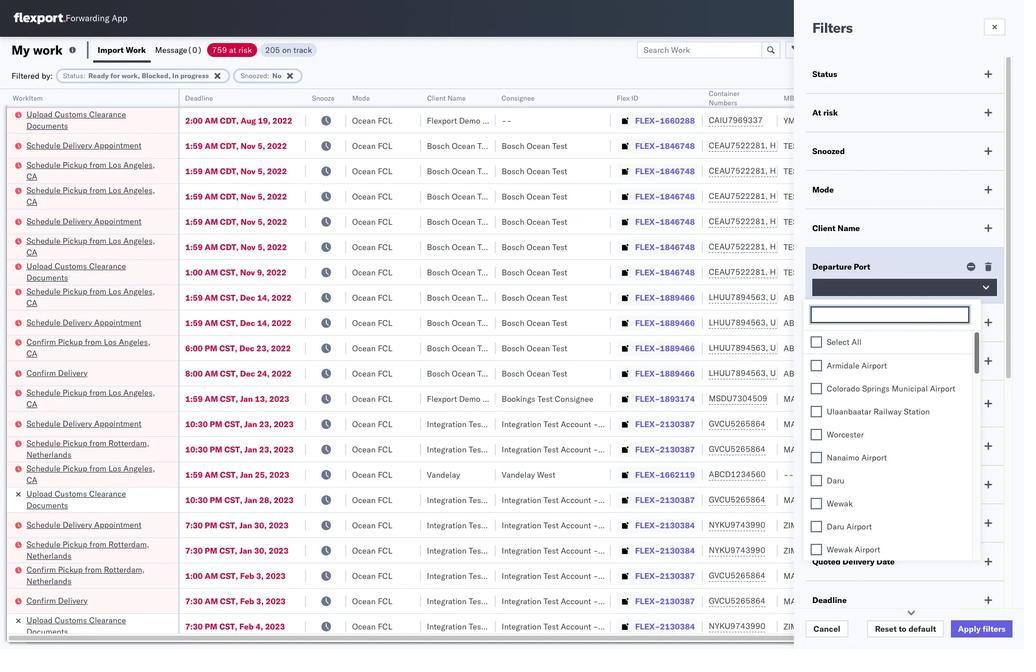 Task type: locate. For each thing, give the bounding box(es) containing it.
1:59 for schedule delivery appointment link corresponding to 1:59 am cdt, nov 5, 2022
[[185, 217, 203, 227]]

daru for daru
[[827, 476, 845, 486]]

am for 2nd confirm delivery link from the top
[[205, 597, 218, 607]]

abcdefg78456546 up arrival
[[784, 293, 861, 303]]

0 vertical spatial snoozed
[[241, 71, 267, 80]]

confirm inside confirm pickup from los angeles, ca
[[26, 337, 56, 347]]

2023 down 1:00 am cst, feb 3, 2023
[[266, 597, 286, 607]]

client inside button
[[427, 94, 446, 102]]

final port
[[813, 356, 850, 367]]

2 vertical spatial 23,
[[259, 445, 272, 455]]

numbers inside container numbers
[[709, 98, 738, 107]]

1 confirm delivery link from the top
[[26, 368, 88, 379]]

1 30, from the top
[[254, 521, 267, 531]]

5,
[[258, 141, 265, 151], [258, 166, 265, 176], [258, 191, 265, 202], [258, 217, 265, 227], [258, 242, 265, 252]]

6 karl from the top
[[601, 571, 615, 582]]

fcl for second upload customs clearance documents link from the top of the page
[[378, 267, 393, 278]]

1 vertical spatial confirm delivery
[[26, 596, 88, 606]]

am for fourth schedule pickup from los angeles, ca 'link' from the bottom of the page
[[205, 242, 218, 252]]

2023 for fifth schedule pickup from los angeles, ca 'link' from the top
[[269, 394, 289, 404]]

0 vertical spatial upload customs clearance documents button
[[26, 109, 163, 133]]

pickup for fourth schedule pickup from los angeles, ca 'link' from the bottom of the page
[[63, 236, 87, 246]]

jan left the 13,
[[240, 394, 253, 404]]

maeu9408431 down worcester
[[784, 445, 842, 455]]

port down select all
[[834, 356, 850, 367]]

ocean fcl
[[352, 115, 393, 126], [352, 141, 393, 151], [352, 166, 393, 176], [352, 191, 393, 202], [352, 217, 393, 227], [352, 242, 393, 252], [352, 267, 393, 278], [352, 293, 393, 303], [352, 318, 393, 328], [352, 343, 393, 354], [352, 369, 393, 379], [352, 394, 393, 404], [352, 419, 393, 430], [352, 445, 393, 455], [352, 470, 393, 480], [352, 495, 393, 506], [352, 521, 393, 531], [352, 546, 393, 556], [352, 571, 393, 582], [352, 597, 393, 607], [352, 622, 393, 632]]

jan up 1:00 am cst, feb 3, 2023
[[240, 546, 252, 556]]

4 abcdefg78456546 from the top
[[784, 369, 861, 379]]

flex- for 1:59 am cst, dec 14, 2022 schedule delivery appointment link
[[636, 318, 660, 328]]

cst, up "8:00 am cst, dec 24, 2022"
[[219, 343, 238, 354]]

maeu9408431 up cancel
[[784, 597, 842, 607]]

schedule for fourth schedule pickup from los angeles, ca 'link' from the bottom of the page
[[26, 236, 61, 246]]

: left ready at the top of page
[[83, 71, 85, 80]]

flex-2130384 button
[[617, 518, 698, 534], [617, 518, 698, 534], [617, 543, 698, 559], [617, 543, 698, 559], [617, 619, 698, 635], [617, 619, 698, 635]]

schedule pickup from los angeles, ca link
[[26, 159, 163, 182], [26, 184, 163, 208], [26, 235, 163, 258], [26, 286, 163, 309], [26, 387, 163, 410], [26, 463, 163, 486]]

-- right abcd1234560
[[784, 470, 794, 480]]

2:00
[[185, 115, 203, 126]]

2130387 for confirm delivery
[[660, 597, 695, 607]]

5 schedule from the top
[[26, 236, 61, 246]]

3, for 7:30 am cst, feb 3, 2023
[[256, 597, 264, 607]]

pickup for first schedule pickup from los angeles, ca 'link' from the top
[[63, 160, 87, 170]]

1 resize handle column header from the left
[[165, 89, 178, 650]]

ca for first schedule pickup from los angeles, ca 'link' from the top
[[26, 171, 37, 182]]

pickup inside confirm pickup from rotterdam, netherlands
[[58, 565, 83, 575]]

1 vertical spatial snoozed
[[813, 146, 845, 157]]

1 vertical spatial confirm delivery button
[[26, 596, 88, 608]]

1846748 for second upload customs clearance documents link from the top of the page
[[660, 267, 695, 278]]

7 resize handle column header from the left
[[690, 89, 703, 650]]

5 lagerfeld from the top
[[618, 546, 652, 556]]

numbers
[[826, 94, 854, 102], [709, 98, 738, 107]]

0 vertical spatial 30,
[[254, 521, 267, 531]]

2023
[[269, 394, 289, 404], [274, 419, 294, 430], [274, 445, 294, 455], [269, 470, 289, 480], [274, 495, 294, 506], [269, 521, 289, 531], [269, 546, 289, 556], [266, 571, 286, 582], [266, 597, 286, 607], [265, 622, 285, 632]]

schedule pickup from los angeles, ca for fifth schedule pickup from los angeles, ca 'link' from the top
[[26, 388, 155, 410]]

upload customs clearance documents for third upload customs clearance documents link from the top
[[26, 489, 126, 511]]

1846748
[[660, 141, 695, 151], [660, 166, 695, 176], [660, 191, 695, 202], [660, 217, 695, 227], [660, 242, 695, 252], [660, 267, 695, 278]]

jan down 10:30 pm cst, jan 28, 2023
[[240, 521, 252, 531]]

2 1:59 am cdt, nov 5, 2022 from the top
[[185, 166, 287, 176]]

None text field
[[815, 311, 969, 321]]

2023 up 7:30 am cst, feb 3, 2023
[[266, 571, 286, 582]]

3 flex- from the top
[[636, 166, 660, 176]]

lhuu7894563, uetu5238478 for confirm pickup from los angeles, ca
[[709, 343, 827, 353]]

2023 for confirm pickup from rotterdam, netherlands link
[[266, 571, 286, 582]]

1:59 for second schedule pickup from los angeles, ca 'link' from the top of the page
[[185, 191, 203, 202]]

from for schedule pickup from rotterdam, netherlands link corresponding to 10:30
[[90, 438, 106, 449]]

uetu5238478 for schedule delivery appointment
[[771, 318, 827, 328]]

jan up 25,
[[245, 445, 257, 455]]

progress
[[180, 71, 209, 80]]

airport right municipal
[[930, 384, 956, 394]]

1 vertical spatial flexport demo consignee
[[427, 394, 521, 404]]

3 hlxu6269489, from the top
[[770, 191, 829, 201]]

2:00 am cdt, aug 19, 2022
[[185, 115, 293, 126]]

pm down 1:59 am cst, jan 13, 2023
[[210, 419, 222, 430]]

1 customs from the top
[[55, 109, 87, 119]]

2023 right the 13,
[[269, 394, 289, 404]]

netherlands inside confirm pickup from rotterdam, netherlands
[[26, 577, 72, 587]]

fcl for first upload customs clearance documents link from the top of the page
[[378, 115, 393, 126]]

0 vertical spatial flexport demo consignee
[[427, 115, 521, 126]]

2 vertical spatial flex-2130384
[[636, 622, 695, 632]]

3 5, from the top
[[258, 191, 265, 202]]

1 vertical spatial 30,
[[254, 546, 267, 556]]

10:30 pm cst, jan 28, 2023
[[185, 495, 294, 506]]

1 vertical spatial 2130384
[[660, 546, 695, 556]]

0 vertical spatial confirm delivery link
[[26, 368, 88, 379]]

4,
[[256, 622, 263, 632]]

default
[[909, 625, 937, 635]]

6 hlxu8034992 from the top
[[831, 267, 888, 277]]

railway
[[874, 407, 902, 417]]

:
[[83, 71, 85, 80], [267, 71, 270, 80]]

0 vertical spatial client
[[427, 94, 446, 102]]

ceau7522281, hlxu6269489, hlxu8034992
[[709, 140, 888, 151], [709, 166, 888, 176], [709, 191, 888, 201], [709, 216, 888, 227], [709, 242, 888, 252], [709, 267, 888, 277]]

jan down the 13,
[[245, 419, 257, 430]]

flex-1846748 for second upload customs clearance documents link from the top of the page
[[636, 267, 695, 278]]

1:59 am cst, dec 14, 2022 down 1:00 am cst, nov 9, 2022
[[185, 293, 292, 303]]

7:30 pm cst, jan 30, 2023 up 1:00 am cst, feb 3, 2023
[[185, 546, 289, 556]]

flex-1846748 button
[[617, 138, 698, 154], [617, 138, 698, 154], [617, 163, 698, 179], [617, 163, 698, 179], [617, 189, 698, 205], [617, 189, 698, 205], [617, 214, 698, 230], [617, 214, 698, 230], [617, 239, 698, 255], [617, 239, 698, 255], [617, 265, 698, 281], [617, 265, 698, 281]]

3, up 7:30 am cst, feb 3, 2023
[[256, 571, 264, 582]]

app
[[112, 13, 128, 24]]

dec down 1:00 am cst, nov 9, 2022
[[240, 293, 255, 303]]

4 gvcu5265864 from the top
[[709, 571, 766, 581]]

nov
[[241, 141, 256, 151], [241, 166, 256, 176], [241, 191, 256, 202], [241, 217, 256, 227], [241, 242, 256, 252], [240, 267, 255, 278]]

1 vertical spatial nyku9743990
[[709, 546, 766, 556]]

1 horizontal spatial mode
[[813, 185, 834, 195]]

1 vertical spatial 14,
[[257, 318, 270, 328]]

confirm delivery button down confirm pickup from los angeles, ca
[[26, 368, 88, 380]]

1 vertical spatial schedule pickup from rotterdam, netherlands button
[[26, 539, 163, 563]]

schedule delivery appointment
[[26, 140, 142, 151], [26, 216, 142, 227], [26, 317, 142, 328], [26, 419, 142, 429], [26, 520, 142, 530]]

am for 1:59 am cst, dec 14, 2022 schedule delivery appointment link
[[205, 318, 218, 328]]

1 vertical spatial port
[[841, 318, 858, 328]]

2 1:00 from the top
[[185, 571, 203, 582]]

schedule delivery appointment button for 1:59 am cst, dec 14, 2022
[[26, 317, 142, 330]]

abcdefg78456546 up final
[[784, 343, 861, 354]]

airport up wewak airport
[[847, 522, 873, 532]]

1 lhuu7894563, from the top
[[709, 292, 769, 303]]

batch action button
[[942, 41, 1017, 58]]

confirm delivery button down confirm pickup from rotterdam, netherlands
[[26, 596, 88, 608]]

1 vertical spatial netherlands
[[26, 551, 72, 562]]

feb up 7:30 am cst, feb 3, 2023
[[240, 571, 254, 582]]

2 flex-1889466 from the top
[[636, 318, 695, 328]]

3 lhuu7894563, from the top
[[709, 343, 769, 353]]

23, up 25,
[[259, 445, 272, 455]]

2023 right 25,
[[269, 470, 289, 480]]

abcdefg78456546 up select
[[784, 318, 861, 328]]

name inside button
[[448, 94, 466, 102]]

schedule for first schedule pickup from los angeles, ca 'link' from the top
[[26, 160, 61, 170]]

7 lagerfeld from the top
[[618, 597, 652, 607]]

at
[[813, 108, 822, 118]]

resize handle column header
[[165, 89, 178, 650], [292, 89, 306, 650], [333, 89, 347, 650], [408, 89, 421, 650], [482, 89, 496, 650], [598, 89, 611, 650], [690, 89, 703, 650], [764, 89, 778, 650], [908, 89, 922, 650], [983, 89, 997, 650], [995, 89, 1009, 650]]

filtered by:
[[12, 71, 53, 81]]

1 vertical spatial upload customs clearance documents button
[[26, 260, 163, 285]]

pickup inside confirm pickup from los angeles, ca
[[58, 337, 83, 347]]

container numbers button
[[703, 87, 767, 108]]

: left no
[[267, 71, 270, 80]]

fcl
[[378, 115, 393, 126], [378, 141, 393, 151], [378, 166, 393, 176], [378, 191, 393, 202], [378, 217, 393, 227], [378, 242, 393, 252], [378, 267, 393, 278], [378, 293, 393, 303], [378, 318, 393, 328], [378, 343, 393, 354], [378, 369, 393, 379], [378, 394, 393, 404], [378, 419, 393, 430], [378, 445, 393, 455], [378, 470, 393, 480], [378, 495, 393, 506], [378, 521, 393, 531], [378, 546, 393, 556], [378, 571, 393, 582], [378, 597, 393, 607], [378, 622, 393, 632]]

1 vertical spatial wewak
[[827, 545, 853, 556]]

1 vertical spatial deadline
[[813, 596, 847, 606]]

resize handle column header for flex id
[[690, 89, 703, 650]]

flex-2130387 for confirm delivery
[[636, 597, 695, 607]]

7:30 down 10:30 pm cst, jan 28, 2023
[[185, 521, 203, 531]]

0 vertical spatial 2130384
[[660, 521, 695, 531]]

1846748 for second schedule pickup from los angeles, ca 'link' from the top of the page
[[660, 191, 695, 202]]

pm up 1:00 am cst, feb 3, 2023
[[205, 546, 217, 556]]

1660288
[[660, 115, 695, 126]]

1 horizontal spatial :
[[267, 71, 270, 80]]

1 horizontal spatial vandelay
[[502, 470, 535, 480]]

0 vertical spatial rotterdam,
[[109, 438, 149, 449]]

7:30 down 7:30 am cst, feb 3, 2023
[[185, 622, 203, 632]]

hlxu8034992 for second schedule pickup from los angeles, ca 'link' from the top of the page
[[831, 191, 888, 201]]

0 horizontal spatial vandelay
[[427, 470, 460, 480]]

2023 down 1:59 am cst, jan 13, 2023
[[274, 419, 294, 430]]

0 vertical spatial 10:30 pm cst, jan 23, 2023
[[185, 419, 294, 430]]

3, up 4,
[[256, 597, 264, 607]]

1 vertical spatial daru
[[827, 522, 845, 532]]

4 2130387 from the top
[[660, 571, 695, 582]]

flex- for schedule pickup from rotterdam, netherlands link corresponding to 10:30
[[636, 445, 660, 455]]

8 resize handle column header from the left
[[764, 89, 778, 650]]

6 ocean fcl from the top
[[352, 242, 393, 252]]

None checkbox
[[811, 337, 823, 348], [811, 360, 823, 372], [811, 383, 823, 395], [811, 522, 823, 533], [811, 337, 823, 348], [811, 360, 823, 372], [811, 383, 823, 395], [811, 522, 823, 533]]

confirm pickup from rotterdam, netherlands button
[[26, 564, 163, 589]]

1 vertical spatial 3,
[[256, 597, 264, 607]]

schedule pickup from rotterdam, netherlands
[[26, 438, 149, 460], [26, 540, 149, 562]]

7:30 up 1:00 am cst, feb 3, 2023
[[185, 546, 203, 556]]

schedule pickup from rotterdam, netherlands for 10:30 pm cst, jan 23, 2023
[[26, 438, 149, 460]]

cst, up 1:00 am cst, feb 3, 2023
[[219, 546, 238, 556]]

1:59
[[185, 141, 203, 151], [185, 166, 203, 176], [185, 191, 203, 202], [185, 217, 203, 227], [185, 242, 203, 252], [185, 293, 203, 303], [185, 318, 203, 328], [185, 394, 203, 404], [185, 470, 203, 480]]

status left ready at the top of page
[[63, 71, 83, 80]]

deadline up "cancel" button
[[813, 596, 847, 606]]

maeu9408431 up 'vessel'
[[784, 495, 842, 506]]

4 schedule delivery appointment from the top
[[26, 419, 142, 429]]

import work button
[[93, 37, 151, 63]]

maeu9408431 for schedule delivery appointment
[[784, 419, 842, 430]]

wewak for wewak airport
[[827, 545, 853, 556]]

8 am from the top
[[205, 293, 218, 303]]

schedule for second schedule pickup from los angeles, ca 'link' from the top of the page
[[26, 185, 61, 195]]

1 1889466 from the top
[[660, 293, 695, 303]]

8 lagerfeld from the top
[[618, 622, 652, 632]]

from for fourth schedule pickup from los angeles, ca 'link'
[[90, 286, 106, 297]]

abcdefg78456546 for schedule delivery appointment
[[784, 318, 861, 328]]

2 schedule pickup from los angeles, ca link from the top
[[26, 184, 163, 208]]

1 vertical spatial client
[[813, 223, 836, 234]]

ceau7522281, hlxu6269489, hlxu8034992 for second upload customs clearance documents link from the top of the page
[[709, 267, 888, 277]]

maeu9408431 down quoted
[[784, 571, 842, 582]]

dec left the 24,
[[240, 369, 255, 379]]

3 maeu9408431 from the top
[[784, 495, 842, 506]]

0 vertical spatial nyku9743990
[[709, 520, 766, 531]]

15 fcl from the top
[[378, 470, 393, 480]]

my work
[[12, 42, 63, 58]]

13 schedule from the top
[[26, 540, 61, 550]]

4 lagerfeld from the top
[[618, 521, 652, 531]]

30,
[[254, 521, 267, 531], [254, 546, 267, 556]]

4 5, from the top
[[258, 217, 265, 227]]

2 1846748 from the top
[[660, 166, 695, 176]]

flex-1846748 for second schedule pickup from los angeles, ca 'link' from the top of the page
[[636, 191, 695, 202]]

feb for 1:00 am cst, feb 3, 2023
[[240, 571, 254, 582]]

10:30 pm cst, jan 23, 2023 up 1:59 am cst, jan 25, 2023
[[185, 445, 294, 455]]

numbers up at risk
[[826, 94, 854, 102]]

2023 up 1:00 am cst, feb 3, 2023
[[269, 546, 289, 556]]

2 vandelay from the left
[[502, 470, 535, 480]]

1 schedule pickup from rotterdam, netherlands link from the top
[[26, 438, 163, 461]]

flex-2130384
[[636, 521, 695, 531], [636, 546, 695, 556], [636, 622, 695, 632]]

8 flex- from the top
[[636, 293, 660, 303]]

2 clearance from the top
[[89, 261, 126, 271]]

0 horizontal spatial numbers
[[709, 98, 738, 107]]

confirm delivery link down confirm pickup from los angeles, ca
[[26, 368, 88, 379]]

0 vertical spatial 1:00
[[185, 267, 203, 278]]

cst, left 9,
[[220, 267, 238, 278]]

10:30 pm cst, jan 23, 2023 for schedule pickup from rotterdam, netherlands
[[185, 445, 294, 455]]

10:30 pm cst, jan 23, 2023 down 1:59 am cst, jan 13, 2023
[[185, 419, 294, 430]]

1 10:30 pm cst, jan 23, 2023 from the top
[[185, 419, 294, 430]]

confirm delivery link
[[26, 368, 88, 379], [26, 596, 88, 607]]

upload customs clearance documents for first upload customs clearance documents link from the top of the page
[[26, 109, 126, 131]]

vessel
[[813, 519, 838, 529]]

abcdefg78456546 for schedule pickup from los angeles, ca
[[784, 293, 861, 303]]

1 vertical spatial flex-2130384
[[636, 546, 695, 556]]

dec up 6:00 pm cst, dec 23, 2022
[[240, 318, 255, 328]]

ready
[[88, 71, 109, 80]]

1 lagerfeld from the top
[[618, 419, 652, 430]]

cdt, for schedule delivery appointment link corresponding to 1:59 am cdt, nov 5, 2022
[[220, 217, 239, 227]]

1:59 am cst, jan 25, 2023
[[185, 470, 289, 480]]

1 horizontal spatial client
[[813, 223, 836, 234]]

0 vertical spatial schedule pickup from rotterdam, netherlands link
[[26, 438, 163, 461]]

flex- for 2nd confirm delivery link from the top
[[636, 597, 660, 607]]

20 fcl from the top
[[378, 597, 393, 607]]

daru up wewak airport
[[827, 522, 845, 532]]

0 horizontal spatial --
[[502, 115, 512, 126]]

demo down client name button at top
[[459, 115, 481, 126]]

1 vertical spatial schedule pickup from rotterdam, netherlands link
[[26, 539, 163, 562]]

maeu9408431 down code)
[[784, 419, 842, 430]]

feb left 4,
[[240, 622, 254, 632]]

4 appointment from the top
[[94, 419, 142, 429]]

confirm inside confirm pickup from rotterdam, netherlands
[[26, 565, 56, 575]]

1:59 for first schedule pickup from los angeles, ca 'link' from the top
[[185, 166, 203, 176]]

1 vertical spatial 10:30
[[185, 445, 208, 455]]

cst, up 1:59 am cst, jan 13, 2023
[[220, 369, 238, 379]]

4 1846748 from the top
[[660, 217, 695, 227]]

abcdefg78456546 down final
[[784, 369, 861, 379]]

risk right at
[[239, 45, 252, 55]]

23,
[[257, 343, 269, 354], [259, 419, 272, 430], [259, 445, 272, 455]]

appointment for 1:59 am cst, dec 14, 2022
[[94, 317, 142, 328]]

2 10:30 from the top
[[185, 445, 208, 455]]

schedule for schedule delivery appointment link corresponding to 1:59 am cdt, nov 5, 2022
[[26, 216, 61, 227]]

mode button
[[347, 92, 410, 103]]

am for first upload customs clearance documents link from the top of the page
[[205, 115, 218, 126]]

feb
[[240, 571, 254, 582], [240, 597, 254, 607], [240, 622, 254, 632]]

6 resize handle column header from the left
[[598, 89, 611, 650]]

0 vertical spatial flex-2130384
[[636, 521, 695, 531]]

vandelay for vandelay west
[[502, 470, 535, 480]]

7 1:59 from the top
[[185, 318, 203, 328]]

schedule pickup from los angeles, ca button
[[26, 159, 163, 183], [26, 184, 163, 209], [26, 235, 163, 259], [26, 286, 163, 310], [26, 387, 163, 411], [26, 463, 163, 487]]

from inside confirm pickup from rotterdam, netherlands
[[85, 565, 102, 575]]

wewak airport
[[827, 545, 881, 556]]

jan left 28,
[[245, 495, 257, 506]]

flexport
[[427, 115, 457, 126], [427, 394, 457, 404]]

2 vertical spatial nyku9743990
[[709, 622, 766, 632]]

2 1:59 am cst, dec 14, 2022 from the top
[[185, 318, 292, 328]]

1 vertical spatial 1:59 am cst, dec 14, 2022
[[185, 318, 292, 328]]

ca inside confirm pickup from los angeles, ca
[[26, 349, 37, 359]]

schedule for fourth schedule pickup from los angeles, ca 'link'
[[26, 286, 61, 297]]

armidale airport
[[827, 361, 888, 371]]

0 vertical spatial 10:30
[[185, 419, 208, 430]]

7 ocean fcl from the top
[[352, 267, 393, 278]]

3 schedule from the top
[[26, 185, 61, 195]]

on
[[282, 45, 291, 55]]

14,
[[257, 293, 270, 303], [257, 318, 270, 328]]

2023 for schedule delivery appointment link corresponding to 10:30 pm cst, jan 23, 2023
[[274, 419, 294, 430]]

from
[[90, 160, 106, 170], [90, 185, 106, 195], [90, 236, 106, 246], [90, 286, 106, 297], [85, 337, 102, 347], [90, 388, 106, 398], [90, 438, 106, 449], [90, 464, 106, 474], [90, 540, 106, 550], [85, 565, 102, 575]]

10:30 down 1:59 am cst, jan 13, 2023
[[185, 419, 208, 430]]

1:59 am cdt, nov 5, 2022
[[185, 141, 287, 151], [185, 166, 287, 176], [185, 191, 287, 202], [185, 217, 287, 227], [185, 242, 287, 252]]

angeles, inside confirm pickup from los angeles, ca
[[119, 337, 151, 347]]

fcl for "confirm pickup from los angeles, ca" link
[[378, 343, 393, 354]]

5 gvcu5265864 from the top
[[709, 596, 766, 607]]

9 schedule from the top
[[26, 419, 61, 429]]

0 horizontal spatial client name
[[427, 94, 466, 102]]

2130387
[[660, 419, 695, 430], [660, 445, 695, 455], [660, 495, 695, 506], [660, 571, 695, 582], [660, 597, 695, 607]]

0 vertical spatial schedule pickup from rotterdam, netherlands
[[26, 438, 149, 460]]

forwarding
[[66, 13, 110, 24]]

1:00 am cst, nov 9, 2022
[[185, 267, 287, 278]]

9,
[[257, 267, 265, 278]]

0 vertical spatial 1:59 am cst, dec 14, 2022
[[185, 293, 292, 303]]

status
[[813, 69, 838, 79], [63, 71, 83, 80]]

maeu9736123
[[784, 394, 842, 404]]

0 horizontal spatial snoozed
[[241, 71, 267, 80]]

3 upload customs clearance documents link from the top
[[26, 488, 163, 511]]

1 horizontal spatial numbers
[[826, 94, 854, 102]]

demo left bookings
[[459, 394, 481, 404]]

1 vertical spatial --
[[784, 470, 794, 480]]

0 vertical spatial 3,
[[256, 571, 264, 582]]

jan for fifth schedule pickup from los angeles, ca 'link' from the top
[[240, 394, 253, 404]]

6 hlxu6269489, from the top
[[770, 267, 829, 277]]

1:59 am cst, dec 14, 2022 up 6:00 pm cst, dec 23, 2022
[[185, 318, 292, 328]]

dec
[[240, 293, 255, 303], [240, 318, 255, 328], [240, 343, 255, 354], [240, 369, 255, 379]]

0 vertical spatial mode
[[352, 94, 370, 102]]

2023 right 4,
[[265, 622, 285, 632]]

4 confirm from the top
[[26, 596, 56, 606]]

from inside confirm pickup from los angeles, ca
[[85, 337, 102, 347]]

flex-2130387 for schedule delivery appointment
[[636, 419, 695, 430]]

lhuu7894563, uetu5238478 for schedule pickup from los angeles, ca
[[709, 292, 827, 303]]

: for status
[[83, 71, 85, 80]]

gvcu5265864
[[709, 419, 766, 429], [709, 444, 766, 455], [709, 495, 766, 505], [709, 571, 766, 581], [709, 596, 766, 607]]

cst, up 6:00 pm cst, dec 23, 2022
[[220, 318, 238, 328]]

fcl for fifth schedule pickup from los angeles, ca 'link' from the top
[[378, 394, 393, 404]]

4 ocean fcl from the top
[[352, 191, 393, 202]]

deadline up 2:00
[[185, 94, 213, 102]]

lhuu7894563, for schedule delivery appointment
[[709, 318, 769, 328]]

6 cdt, from the top
[[220, 242, 239, 252]]

0 vertical spatial deadline
[[185, 94, 213, 102]]

18 flex- from the top
[[636, 546, 660, 556]]

2 vertical spatial 10:30
[[185, 495, 208, 506]]

1:59 am cst, dec 14, 2022 for schedule pickup from los angeles, ca
[[185, 293, 292, 303]]

1 vertical spatial client name
[[813, 223, 860, 234]]

2 karl from the top
[[601, 445, 615, 455]]

from for first schedule pickup from los angeles, ca 'link' from the top
[[90, 160, 106, 170]]

rotterdam,
[[109, 438, 149, 449], [109, 540, 149, 550], [104, 565, 145, 575]]

4 test123456 from the top
[[784, 217, 833, 227]]

schedule delivery appointment link
[[26, 140, 142, 151], [26, 216, 142, 227], [26, 317, 142, 328], [26, 418, 142, 430], [26, 520, 142, 531]]

None checkbox
[[811, 406, 823, 418], [811, 429, 823, 441], [811, 452, 823, 464], [811, 475, 823, 487], [811, 499, 823, 510], [811, 545, 823, 556], [811, 406, 823, 418], [811, 429, 823, 441], [811, 452, 823, 464], [811, 475, 823, 487], [811, 499, 823, 510], [811, 545, 823, 556]]

4 karl from the top
[[601, 521, 615, 531]]

1889466 for confirm pickup from los angeles, ca
[[660, 343, 695, 354]]

3 resize handle column header from the left
[[333, 89, 347, 650]]

3, for 1:00 am cst, feb 3, 2023
[[256, 571, 264, 582]]

carrier
[[813, 442, 840, 452]]

snoozed : no
[[241, 71, 282, 80]]

schedule delivery appointment for 1:59 am cdt, nov 5, 2022
[[26, 216, 142, 227]]

14 ocean fcl from the top
[[352, 445, 393, 455]]

2 am from the top
[[205, 141, 218, 151]]

pm up 1:59 am cst, jan 25, 2023
[[210, 445, 222, 455]]

2 ca from the top
[[26, 197, 37, 207]]

30, up 1:00 am cst, feb 3, 2023
[[254, 546, 267, 556]]

10:30 down 1:59 am cst, jan 25, 2023
[[185, 495, 208, 506]]

schedule delivery appointment for 10:30 pm cst, jan 23, 2023
[[26, 419, 142, 429]]

2 vertical spatial zimu3048342
[[784, 622, 839, 632]]

3 schedule delivery appointment button from the top
[[26, 317, 142, 330]]

dec up "8:00 am cst, dec 24, 2022"
[[240, 343, 255, 354]]

4 1:59 am cdt, nov 5, 2022 from the top
[[185, 217, 287, 227]]

3 uetu5238478 from the top
[[771, 343, 827, 353]]

759
[[212, 45, 227, 55]]

0 vertical spatial port
[[854, 262, 871, 272]]

ceau7522281, for 5th schedule pickup from los angeles, ca button from the bottom of the page
[[709, 191, 768, 201]]

select all
[[827, 337, 862, 348]]

2 confirm delivery button from the top
[[26, 596, 88, 608]]

1:59 for 1st schedule pickup from los angeles, ca 'link' from the bottom of the page
[[185, 470, 203, 480]]

7:30 pm cst, jan 30, 2023
[[185, 521, 289, 531], [185, 546, 289, 556]]

abcdefg78456546 for confirm pickup from los angeles, ca
[[784, 343, 861, 354]]

port up select all
[[841, 318, 858, 328]]

rotterdam, inside confirm pickup from rotterdam, netherlands
[[104, 565, 145, 575]]

snoozed down ymluw236679313
[[813, 146, 845, 157]]

0 horizontal spatial risk
[[239, 45, 252, 55]]

status up the mbl/mawb numbers
[[813, 69, 838, 79]]

6 test123456 from the top
[[784, 267, 833, 278]]

1 vertical spatial risk
[[824, 108, 838, 118]]

1 netherlands from the top
[[26, 450, 72, 460]]

0 vertical spatial demo
[[459, 115, 481, 126]]

ca for fourth schedule pickup from los angeles, ca 'link' from the bottom of the page
[[26, 247, 37, 258]]

1 vertical spatial zimu3048342
[[784, 546, 839, 556]]

2 vertical spatial port
[[834, 356, 850, 367]]

30, down 28,
[[254, 521, 267, 531]]

schedule pickup from los angeles, ca for first schedule pickup from los angeles, ca 'link' from the top
[[26, 160, 155, 182]]

flex- for second schedule pickup from los angeles, ca 'link' from the top of the page
[[636, 191, 660, 202]]

terminal (firms code)
[[813, 395, 879, 413]]

1 flex-1889466 from the top
[[636, 293, 695, 303]]

0 horizontal spatial status
[[63, 71, 83, 80]]

23, down the 13,
[[259, 419, 272, 430]]

0 vertical spatial schedule pickup from rotterdam, netherlands button
[[26, 438, 163, 462]]

flex id button
[[611, 92, 692, 103]]

1846748 for first schedule pickup from los angeles, ca 'link' from the top
[[660, 166, 695, 176]]

0 vertical spatial netherlands
[[26, 450, 72, 460]]

dec for confirm pickup from los angeles, ca
[[240, 343, 255, 354]]

3 10:30 from the top
[[185, 495, 208, 506]]

demo
[[459, 115, 481, 126], [459, 394, 481, 404]]

2 vertical spatial netherlands
[[26, 577, 72, 587]]

ceau7522281, hlxu6269489, hlxu8034992 for schedule delivery appointment link corresponding to 1:59 am cdt, nov 5, 2022
[[709, 216, 888, 227]]

pm down 7:30 am cst, feb 3, 2023
[[205, 622, 217, 632]]

10 ocean fcl from the top
[[352, 343, 393, 354]]

filters
[[983, 625, 1006, 635]]

1:59 for 1:59 am cst, dec 14, 2022 schedule delivery appointment link
[[185, 318, 203, 328]]

account
[[561, 419, 591, 430], [561, 445, 591, 455], [561, 495, 591, 506], [561, 521, 591, 531], [561, 546, 591, 556], [561, 571, 591, 582], [561, 597, 591, 607], [561, 622, 591, 632]]

3 abcdefg78456546 from the top
[[784, 343, 861, 354]]

0 vertical spatial confirm delivery button
[[26, 368, 88, 380]]

wewak up quoted
[[827, 545, 853, 556]]

ca
[[26, 171, 37, 182], [26, 197, 37, 207], [26, 247, 37, 258], [26, 298, 37, 308], [26, 349, 37, 359], [26, 399, 37, 410], [26, 475, 37, 486]]

0 vertical spatial --
[[502, 115, 512, 126]]

0 vertical spatial 14,
[[257, 293, 270, 303]]

risk right the at
[[824, 108, 838, 118]]

0 horizontal spatial mode
[[352, 94, 370, 102]]

1 vertical spatial demo
[[459, 394, 481, 404]]

1 vertical spatial 1:00
[[185, 571, 203, 582]]

2 30, from the top
[[254, 546, 267, 556]]

0 vertical spatial confirm delivery
[[26, 368, 88, 378]]

1 vertical spatial rotterdam,
[[109, 540, 149, 550]]

5 test123456 from the top
[[784, 242, 833, 252]]

1 horizontal spatial snoozed
[[813, 146, 845, 157]]

10:30 pm cst, jan 23, 2023 for schedule delivery appointment
[[185, 419, 294, 430]]

daru down nanaimo
[[827, 476, 845, 486]]

airport right nanaimo
[[862, 453, 888, 463]]

0 vertical spatial daru
[[827, 476, 845, 486]]

0 vertical spatial 23,
[[257, 343, 269, 354]]

confirm delivery link down confirm pickup from rotterdam, netherlands
[[26, 596, 88, 607]]

2 schedule pickup from los angeles, ca from the top
[[26, 185, 155, 207]]

1 schedule pickup from rotterdam, netherlands from the top
[[26, 438, 149, 460]]

list box
[[804, 331, 973, 650]]

14, down 9,
[[257, 293, 270, 303]]

los inside confirm pickup from los angeles, ca
[[104, 337, 117, 347]]

customs for third upload customs clearance documents link from the top
[[55, 489, 87, 499]]

terminal
[[813, 395, 846, 405]]

0 vertical spatial client name
[[427, 94, 466, 102]]

0 horizontal spatial :
[[83, 71, 85, 80]]

numbers down container at the top right of page
[[709, 98, 738, 107]]

19 ocean fcl from the top
[[352, 571, 393, 582]]

quoted
[[813, 557, 841, 568]]

airport up quoted delivery date
[[855, 545, 881, 556]]

1 horizontal spatial status
[[813, 69, 838, 79]]

ca for fourth schedule pickup from los angeles, ca 'link'
[[26, 298, 37, 308]]

confirm delivery down confirm pickup from los angeles, ca
[[26, 368, 88, 378]]

11 schedule from the top
[[26, 464, 61, 474]]

2 schedule pickup from rotterdam, netherlands button from the top
[[26, 539, 163, 563]]

airport up springs
[[862, 361, 888, 371]]

gvcu5265864 for schedule delivery appointment
[[709, 419, 766, 429]]

5, for schedule delivery appointment link corresponding to 1:59 am cdt, nov 5, 2022
[[258, 217, 265, 227]]

1 confirm from the top
[[26, 337, 56, 347]]

2 vertical spatial feb
[[240, 622, 254, 632]]

2 vertical spatial 2130384
[[660, 622, 695, 632]]

1 vertical spatial confirm delivery link
[[26, 596, 88, 607]]

fcl for 2nd confirm delivery link from the top
[[378, 597, 393, 607]]

0 vertical spatial feb
[[240, 571, 254, 582]]

flex- for fourth schedule pickup from los angeles, ca 'link'
[[636, 293, 660, 303]]

consignee inside button
[[502, 94, 535, 102]]

Search Work text field
[[637, 41, 763, 58]]

nyku9743990
[[709, 520, 766, 531], [709, 546, 766, 556], [709, 622, 766, 632]]

21 ocean fcl from the top
[[352, 622, 393, 632]]

1 vertical spatial 10:30 pm cst, jan 23, 2023
[[185, 445, 294, 455]]

1 1:59 am cdt, nov 5, 2022 from the top
[[185, 141, 287, 151]]

mode
[[352, 94, 370, 102], [813, 185, 834, 195]]

3 7:30 from the top
[[185, 597, 203, 607]]

flex-1660288
[[636, 115, 695, 126]]

2 schedule pickup from rotterdam, netherlands from the top
[[26, 540, 149, 562]]

springs
[[863, 384, 890, 394]]

feb down 1:00 am cst, feb 3, 2023
[[240, 597, 254, 607]]

1 vertical spatial schedule pickup from rotterdam, netherlands
[[26, 540, 149, 562]]

2 vertical spatial rotterdam,
[[104, 565, 145, 575]]

7:30 up 7:30 pm cst, feb 4, 2023
[[185, 597, 203, 607]]

confirm delivery
[[26, 368, 88, 378], [26, 596, 88, 606]]

deadline inside button
[[185, 94, 213, 102]]

0 vertical spatial wewak
[[827, 499, 853, 509]]

station
[[904, 407, 931, 417]]

2023 up 1:59 am cst, jan 25, 2023
[[274, 445, 294, 455]]

clearance for second upload customs clearance documents link from the top of the page
[[89, 261, 126, 271]]

customs
[[55, 109, 87, 119], [55, 261, 87, 271], [55, 489, 87, 499], [55, 616, 87, 626]]

0 vertical spatial 7:30 pm cst, jan 30, 2023
[[185, 521, 289, 531]]

19,
[[258, 115, 271, 126]]

2 flexport from the top
[[427, 394, 457, 404]]

schedule for 1st schedule pickup from los angeles, ca 'link' from the bottom of the page
[[26, 464, 61, 474]]

2 2130384 from the top
[[660, 546, 695, 556]]

upload for first upload customs clearance documents link from the top of the page
[[26, 109, 53, 119]]

1 vertical spatial feb
[[240, 597, 254, 607]]

cst, down 1:59 am cst, jan 13, 2023
[[224, 419, 243, 430]]

0 horizontal spatial deadline
[[185, 94, 213, 102]]

0 horizontal spatial client
[[427, 94, 446, 102]]

0 vertical spatial zimu3048342
[[784, 521, 839, 531]]



Task type: vqa. For each thing, say whether or not it's contained in the screenshot.


Task type: describe. For each thing, give the bounding box(es) containing it.
1 upload customs clearance documents link from the top
[[26, 109, 163, 132]]

4 schedule pickup from los angeles, ca link from the top
[[26, 286, 163, 309]]

28,
[[259, 495, 272, 506]]

2 7:30 from the top
[[185, 546, 203, 556]]

port for departure port
[[854, 262, 871, 272]]

clearance for 1st upload customs clearance documents link from the bottom of the page
[[89, 616, 126, 626]]

3 flex-2130384 from the top
[[636, 622, 695, 632]]

demo for bookings
[[459, 394, 481, 404]]

cst, down 1:00 am cst, nov 9, 2022
[[220, 293, 238, 303]]

work
[[126, 45, 146, 55]]

5 schedule delivery appointment from the top
[[26, 520, 142, 530]]

1 7:30 from the top
[[185, 521, 203, 531]]

departure port
[[813, 262, 871, 272]]

schedule pickup from rotterdam, netherlands button for 7:30 pm cst, jan 30, 2023
[[26, 539, 163, 563]]

flexport demo consignee for -
[[427, 115, 521, 126]]

pickup for 1st schedule pickup from los angeles, ca 'link' from the bottom of the page
[[63, 464, 87, 474]]

forwarding app link
[[14, 13, 128, 24]]

8 integration test account - karl lagerfeld from the top
[[502, 622, 652, 632]]

17 ocean fcl from the top
[[352, 521, 393, 531]]

1 7:30 pm cst, jan 30, 2023 from the top
[[185, 521, 289, 531]]

batch
[[960, 45, 982, 55]]

4 upload customs clearance documents link from the top
[[26, 615, 163, 638]]

flex-1889466 for schedule delivery appointment
[[636, 318, 695, 328]]

2 confirm delivery from the top
[[26, 596, 88, 606]]

4 1889466 from the top
[[660, 369, 695, 379]]

cdt, for second schedule pickup from los angeles, ca 'link' from the top of the page
[[220, 191, 239, 202]]

quoted delivery date
[[813, 557, 895, 568]]

municipal
[[892, 384, 928, 394]]

mode inside mode button
[[352, 94, 370, 102]]

1846748 for schedule delivery appointment link corresponding to 1:59 am cdt, nov 5, 2022
[[660, 217, 695, 227]]

2 schedule pickup from los angeles, ca button from the top
[[26, 184, 163, 209]]

filters
[[813, 19, 853, 36]]

cst, up 7:30 pm cst, feb 4, 2023
[[220, 597, 238, 607]]

action
[[984, 45, 1010, 55]]

maeu9408431 for schedule pickup from rotterdam, netherlands
[[784, 445, 842, 455]]

flex-1846748 for first schedule pickup from los angeles, ca 'link' from the top
[[636, 166, 695, 176]]

23, for los
[[257, 343, 269, 354]]

759 at risk
[[212, 45, 252, 55]]

fcl for schedule delivery appointment link corresponding to 1:59 am cdt, nov 5, 2022
[[378, 217, 393, 227]]

21 flex- from the top
[[636, 622, 660, 632]]

uetu5238478 for confirm pickup from los angeles, ca
[[771, 343, 827, 353]]

1 1:59 from the top
[[185, 141, 203, 151]]

1 2130384 from the top
[[660, 521, 695, 531]]

reset to default button
[[867, 621, 945, 638]]

1 vertical spatial 23,
[[259, 419, 272, 430]]

1:59 for fourth schedule pickup from los angeles, ca 'link' from the bottom of the page
[[185, 242, 203, 252]]

jan for schedule delivery appointment link corresponding to 10:30 pm cst, jan 23, 2023
[[245, 419, 257, 430]]

ulaanbaatar
[[827, 407, 872, 417]]

fcl for first schedule pickup from los angeles, ca 'link' from the top
[[378, 166, 393, 176]]

2 flex- from the top
[[636, 141, 660, 151]]

schedule pickup from rotterdam, netherlands link for 7:30
[[26, 539, 163, 562]]

all
[[852, 337, 862, 348]]

15 ocean fcl from the top
[[352, 470, 393, 480]]

workitem
[[13, 94, 43, 102]]

status : ready for work, blocked, in progress
[[63, 71, 209, 80]]

1:00 am cst, feb 3, 2023
[[185, 571, 286, 582]]

confirm pickup from los angeles, ca button
[[26, 336, 163, 361]]

delivery for schedule delivery appointment button corresponding to 1:59 am cst, dec 14, 2022
[[63, 317, 92, 328]]

consignee name
[[813, 480, 878, 490]]

6 integration test account - karl lagerfeld from the top
[[502, 571, 652, 582]]

am for second schedule pickup from los angeles, ca 'link' from the top of the page
[[205, 191, 218, 202]]

schedule pickup from los angeles, ca for fourth schedule pickup from los angeles, ca 'link'
[[26, 286, 155, 308]]

message
[[155, 45, 187, 55]]

1 appointment from the top
[[94, 140, 142, 151]]

hlxu8034992 for second upload customs clearance documents link from the top of the page
[[831, 267, 888, 277]]

to
[[899, 625, 907, 635]]

2 upload customs clearance documents link from the top
[[26, 260, 163, 284]]

21 fcl from the top
[[378, 622, 393, 632]]

205 on track
[[265, 45, 312, 55]]

pm right the 6:00
[[205, 343, 217, 354]]

1 horizontal spatial risk
[[824, 108, 838, 118]]

2023 right 28,
[[274, 495, 294, 506]]

12 ocean fcl from the top
[[352, 394, 393, 404]]

1 test123456 from the top
[[784, 141, 833, 151]]

pickup for confirm pickup from rotterdam, netherlands link
[[58, 565, 83, 575]]

am for schedule delivery appointment link corresponding to 1:59 am cdt, nov 5, 2022
[[205, 217, 218, 227]]

5 karl from the top
[[601, 546, 615, 556]]

7:30 pm cst, feb 4, 2023
[[185, 622, 285, 632]]

8 account from the top
[[561, 622, 591, 632]]

demo for -
[[459, 115, 481, 126]]

apply filters button
[[952, 621, 1013, 638]]

flexport. image
[[14, 13, 66, 24]]

8 karl from the top
[[601, 622, 615, 632]]

nanaimo
[[827, 453, 860, 463]]

17 flex- from the top
[[636, 521, 660, 531]]

consignee button
[[496, 92, 600, 103]]

5 integration test account - karl lagerfeld from the top
[[502, 546, 652, 556]]

2 lagerfeld from the top
[[618, 445, 652, 455]]

upload for second upload customs clearance documents link from the top of the page
[[26, 261, 53, 271]]

2023 for 1st schedule pickup from los angeles, ca 'link' from the bottom of the page
[[269, 470, 289, 480]]

ymluw236679313
[[784, 115, 858, 126]]

schedule for schedule pickup from rotterdam, netherlands link corresponding to 10:30
[[26, 438, 61, 449]]

cancel
[[814, 625, 841, 635]]

3 account from the top
[[561, 495, 591, 506]]

upload customs clearance documents for 1st upload customs clearance documents link from the bottom of the page
[[26, 616, 126, 638]]

6 schedule pickup from los angeles, ca button from the top
[[26, 463, 163, 487]]

11 ocean fcl from the top
[[352, 369, 393, 379]]

11 flex- from the top
[[636, 369, 660, 379]]

1889466 for schedule delivery appointment
[[660, 318, 695, 328]]

Search Shipments (/) text field
[[804, 10, 915, 27]]

pm down 1:59 am cst, jan 25, 2023
[[210, 495, 222, 506]]

3 gvcu5265864 from the top
[[709, 495, 766, 505]]

ceau7522281, for schedule delivery appointment button associated with 1:59 am cdt, nov 5, 2022
[[709, 216, 768, 227]]

3 schedule pickup from los angeles, ca link from the top
[[26, 235, 163, 258]]

6 schedule pickup from los angeles, ca link from the top
[[26, 463, 163, 486]]

3 schedule pickup from los angeles, ca button from the top
[[26, 235, 163, 259]]

8 integration from the top
[[502, 622, 542, 632]]

flex- for first upload customs clearance documents link from the top of the page
[[636, 115, 660, 126]]

track
[[294, 45, 312, 55]]

from for 7:30's schedule pickup from rotterdam, netherlands link
[[90, 540, 106, 550]]

customs for 1st upload customs clearance documents link from the bottom of the page
[[55, 616, 87, 626]]

clearance for first upload customs clearance documents link from the top of the page
[[89, 109, 126, 119]]

departure
[[813, 262, 852, 272]]

ceau7522281, for 3rd schedule pickup from los angeles, ca button
[[709, 242, 768, 252]]

flex- for 1st schedule pickup from los angeles, ca 'link' from the bottom of the page
[[636, 470, 660, 480]]

cst, down 7:30 am cst, feb 3, 2023
[[219, 622, 238, 632]]

hlxu6269489, for schedule delivery appointment link corresponding to 1:59 am cdt, nov 5, 2022
[[770, 216, 829, 227]]

my
[[12, 42, 30, 58]]

bookings
[[502, 394, 536, 404]]

client name inside button
[[427, 94, 466, 102]]

worcester
[[827, 430, 864, 440]]

1 hlxu8034992 from the top
[[831, 140, 888, 151]]

2 confirm delivery link from the top
[[26, 596, 88, 607]]

cst, down 10:30 pm cst, jan 28, 2023
[[219, 521, 238, 531]]

from for "confirm pickup from los angeles, ca" link
[[85, 337, 102, 347]]

5 ocean fcl from the top
[[352, 217, 393, 227]]

list box containing select all
[[804, 331, 973, 650]]

am for first schedule pickup from los angeles, ca 'link' from the top
[[205, 166, 218, 176]]

7 karl from the top
[[601, 597, 615, 607]]

1 schedule delivery appointment from the top
[[26, 140, 142, 151]]

3 test123456 from the top
[[784, 191, 833, 202]]

9 ocean fcl from the top
[[352, 318, 393, 328]]

confirm pickup from los angeles, ca link
[[26, 336, 163, 360]]

pickup for schedule pickup from rotterdam, netherlands link corresponding to 10:30
[[63, 438, 87, 449]]

confirm pickup from rotterdam, netherlands link
[[26, 564, 163, 587]]

at
[[229, 45, 236, 55]]

1 confirm delivery button from the top
[[26, 368, 88, 380]]

rotterdam, for 1:00 am cst, feb 3, 2023
[[104, 565, 145, 575]]

flex- for confirm pickup from rotterdam, netherlands link
[[636, 571, 660, 582]]

schedule delivery appointment link for 10:30 pm cst, jan 23, 2023
[[26, 418, 142, 430]]

1 horizontal spatial --
[[784, 470, 794, 480]]

cst, down 1:59 am cst, jan 25, 2023
[[224, 495, 243, 506]]

cst, up 1:59 am cst, jan 25, 2023
[[224, 445, 243, 455]]

24,
[[257, 369, 270, 379]]

2 test123456 from the top
[[784, 166, 833, 176]]

1:59 for fifth schedule pickup from los angeles, ca 'link' from the top
[[185, 394, 203, 404]]

message (0)
[[155, 45, 202, 55]]

date
[[877, 557, 895, 568]]

0 vertical spatial risk
[[239, 45, 252, 55]]

flex-1893174
[[636, 394, 695, 404]]

20 ocean fcl from the top
[[352, 597, 393, 607]]

5 integration from the top
[[502, 546, 542, 556]]

1 schedule pickup from los angeles, ca link from the top
[[26, 159, 163, 182]]

gvcu5265864 for confirm delivery
[[709, 596, 766, 607]]

3 integration test account - karl lagerfeld from the top
[[502, 495, 652, 506]]

rotterdam, for 7:30 pm cst, jan 30, 2023
[[109, 540, 149, 550]]

1:59 am cdt, nov 5, 2022 for schedule delivery appointment link corresponding to 1:59 am cdt, nov 5, 2022
[[185, 217, 287, 227]]

feb for 7:30 am cst, feb 3, 2023
[[240, 597, 254, 607]]

customs for second upload customs clearance documents link from the top of the page
[[55, 261, 87, 271]]

(0)
[[187, 45, 202, 55]]

apply
[[959, 625, 981, 635]]

16 fcl from the top
[[378, 495, 393, 506]]

schedule delivery appointment link for 1:59 am cst, dec 14, 2022
[[26, 317, 142, 328]]

5 schedule delivery appointment button from the top
[[26, 520, 142, 532]]

colorado
[[827, 384, 860, 394]]

1 schedule delivery appointment link from the top
[[26, 140, 142, 151]]

2 nyku9743990 from the top
[[709, 546, 766, 556]]

upload customs clearance documents button for 1:00 am cst, nov 9, 2022
[[26, 260, 163, 285]]

2130387 for confirm pickup from rotterdam, netherlands
[[660, 571, 695, 582]]

aug
[[241, 115, 256, 126]]

vandelay west
[[502, 470, 556, 480]]

workitem button
[[7, 92, 167, 103]]

4 integration from the top
[[502, 521, 542, 531]]

cst, down "8:00 am cst, dec 24, 2022"
[[220, 394, 238, 404]]

import
[[98, 45, 124, 55]]

6 account from the top
[[561, 571, 591, 582]]

6 integration from the top
[[502, 571, 542, 582]]

armidale
[[827, 361, 860, 371]]

3 2130387 from the top
[[660, 495, 695, 506]]

schedule for fifth schedule delivery appointment link
[[26, 520, 61, 530]]

2 account from the top
[[561, 445, 591, 455]]

1 horizontal spatial deadline
[[813, 596, 847, 606]]

final
[[813, 356, 832, 367]]

205
[[265, 45, 280, 55]]

8 ocean fcl from the top
[[352, 293, 393, 303]]

vandelay for vandelay
[[427, 470, 460, 480]]

4 lhuu7894563, uetu5238478 from the top
[[709, 368, 827, 379]]

7:30 am cst, feb 3, 2023
[[185, 597, 286, 607]]

code)
[[813, 403, 841, 413]]

reset to default
[[876, 625, 937, 635]]

reset
[[876, 625, 897, 635]]

container
[[709, 89, 740, 98]]

25,
[[255, 470, 267, 480]]

client name button
[[421, 92, 485, 103]]

3 karl from the top
[[601, 495, 615, 506]]

1662119
[[660, 470, 695, 480]]

in
[[172, 71, 179, 80]]

cdt, for first schedule pickup from los angeles, ca 'link' from the top
[[220, 166, 239, 176]]

upload for third upload customs clearance documents link from the top
[[26, 489, 53, 499]]

1 ceau7522281, from the top
[[709, 140, 768, 151]]

1 schedule pickup from los angeles, ca button from the top
[[26, 159, 163, 183]]

resize handle column header for workitem
[[165, 89, 178, 650]]

fcl for 1st schedule pickup from los angeles, ca 'link' from the bottom of the page
[[378, 470, 393, 480]]

2 cdt, from the top
[[220, 141, 239, 151]]

confirm for 7:30
[[26, 596, 56, 606]]

airport for wewak airport
[[855, 545, 881, 556]]

pm down 10:30 pm cst, jan 28, 2023
[[205, 521, 217, 531]]

1 schedule delivery appointment button from the top
[[26, 140, 142, 152]]

fcl for fourth schedule pickup from los angeles, ca 'link'
[[378, 293, 393, 303]]

dec for schedule pickup from los angeles, ca
[[240, 293, 255, 303]]

1 vertical spatial mode
[[813, 185, 834, 195]]

3 2130384 from the top
[[660, 622, 695, 632]]

lhuu7894563, for schedule pickup from los angeles, ca
[[709, 292, 769, 303]]

abcd1234560
[[709, 470, 766, 480]]

1 confirm delivery from the top
[[26, 368, 88, 378]]

1 ocean fcl from the top
[[352, 115, 393, 126]]

import work
[[98, 45, 146, 55]]

jan for 1st schedule pickup from los angeles, ca 'link' from the bottom of the page
[[240, 470, 253, 480]]

6:00 pm cst, dec 23, 2022
[[185, 343, 291, 354]]

1 account from the top
[[561, 419, 591, 430]]

jan for schedule pickup from rotterdam, netherlands link corresponding to 10:30
[[245, 445, 257, 455]]

confirm for 1:00
[[26, 565, 56, 575]]

schedule delivery appointment button for 1:59 am cdt, nov 5, 2022
[[26, 216, 142, 228]]

4 7:30 from the top
[[185, 622, 203, 632]]

1:59 am cst, jan 13, 2023
[[185, 394, 289, 404]]

lhuu7894563, for confirm pickup from los angeles, ca
[[709, 343, 769, 353]]

1 horizontal spatial client name
[[813, 223, 860, 234]]

by:
[[42, 71, 53, 81]]

apply filters
[[959, 625, 1006, 635]]

caiu7969337
[[709, 115, 763, 125]]

3 ocean fcl from the top
[[352, 166, 393, 176]]

mbl/mawb
[[784, 94, 824, 102]]

3 flex-2130387 from the top
[[636, 495, 695, 506]]

7 account from the top
[[561, 597, 591, 607]]

forwarding app
[[66, 13, 128, 24]]

vessel name
[[813, 519, 862, 529]]

2023 down 28,
[[269, 521, 289, 531]]

schedule for schedule delivery appointment link corresponding to 10:30 pm cst, jan 23, 2023
[[26, 419, 61, 429]]

5, for fourth schedule pickup from los angeles, ca 'link' from the bottom of the page
[[258, 242, 265, 252]]

no
[[272, 71, 282, 80]]

daru airport
[[827, 522, 873, 532]]

port for final port
[[834, 356, 850, 367]]

cst, up 7:30 am cst, feb 3, 2023
[[220, 571, 238, 582]]

1 1846748 from the top
[[660, 141, 695, 151]]

7 integration from the top
[[502, 597, 542, 607]]

actions
[[982, 94, 1005, 102]]

3 lagerfeld from the top
[[618, 495, 652, 506]]

work,
[[122, 71, 140, 80]]

deadline button
[[180, 92, 295, 103]]

for
[[110, 71, 120, 80]]

5 schedule pickup from los angeles, ca button from the top
[[26, 387, 163, 411]]

blocked,
[[142, 71, 171, 80]]

2 zimu3048342 from the top
[[784, 546, 839, 556]]

5, for first schedule pickup from los angeles, ca 'link' from the top
[[258, 166, 265, 176]]

16 flex- from the top
[[636, 495, 660, 506]]

1 karl from the top
[[601, 419, 615, 430]]

5 appointment from the top
[[94, 520, 142, 530]]

cst, up 10:30 pm cst, jan 28, 2023
[[220, 470, 238, 480]]

port for arrival port
[[841, 318, 858, 328]]

flex- for schedule delivery appointment link corresponding to 10:30 pm cst, jan 23, 2023
[[636, 419, 660, 430]]

1846748 for fourth schedule pickup from los angeles, ca 'link' from the bottom of the page
[[660, 242, 695, 252]]

1:59 am cdt, nov 5, 2022 for first schedule pickup from los angeles, ca 'link' from the top
[[185, 166, 287, 176]]

1:00 for 1:00 am cst, feb 3, 2023
[[185, 571, 203, 582]]

10 am from the top
[[205, 369, 218, 379]]

snoozed for snoozed : no
[[241, 71, 267, 80]]

fcl for 7:30's schedule pickup from rotterdam, netherlands link
[[378, 546, 393, 556]]

id
[[632, 94, 639, 102]]

am for confirm pickup from rotterdam, netherlands link
[[205, 571, 218, 582]]

mbl/mawb numbers
[[784, 94, 854, 102]]

filtered
[[12, 71, 40, 81]]

8:00 am cst, dec 24, 2022
[[185, 369, 292, 379]]

pickup for "confirm pickup from los angeles, ca" link
[[58, 337, 83, 347]]

8:00
[[185, 369, 203, 379]]

pickup for 7:30's schedule pickup from rotterdam, netherlands link
[[63, 540, 87, 550]]

3 integration from the top
[[502, 495, 542, 506]]

colorado springs municipal airport
[[827, 384, 956, 394]]

13,
[[255, 394, 267, 404]]

1 integration from the top
[[502, 419, 542, 430]]

delivery for schedule delivery appointment button associated with 1:59 am cdt, nov 5, 2022
[[63, 216, 92, 227]]

lhuu7894563, uetu5238478 for schedule delivery appointment
[[709, 318, 827, 328]]

4 account from the top
[[561, 521, 591, 531]]



